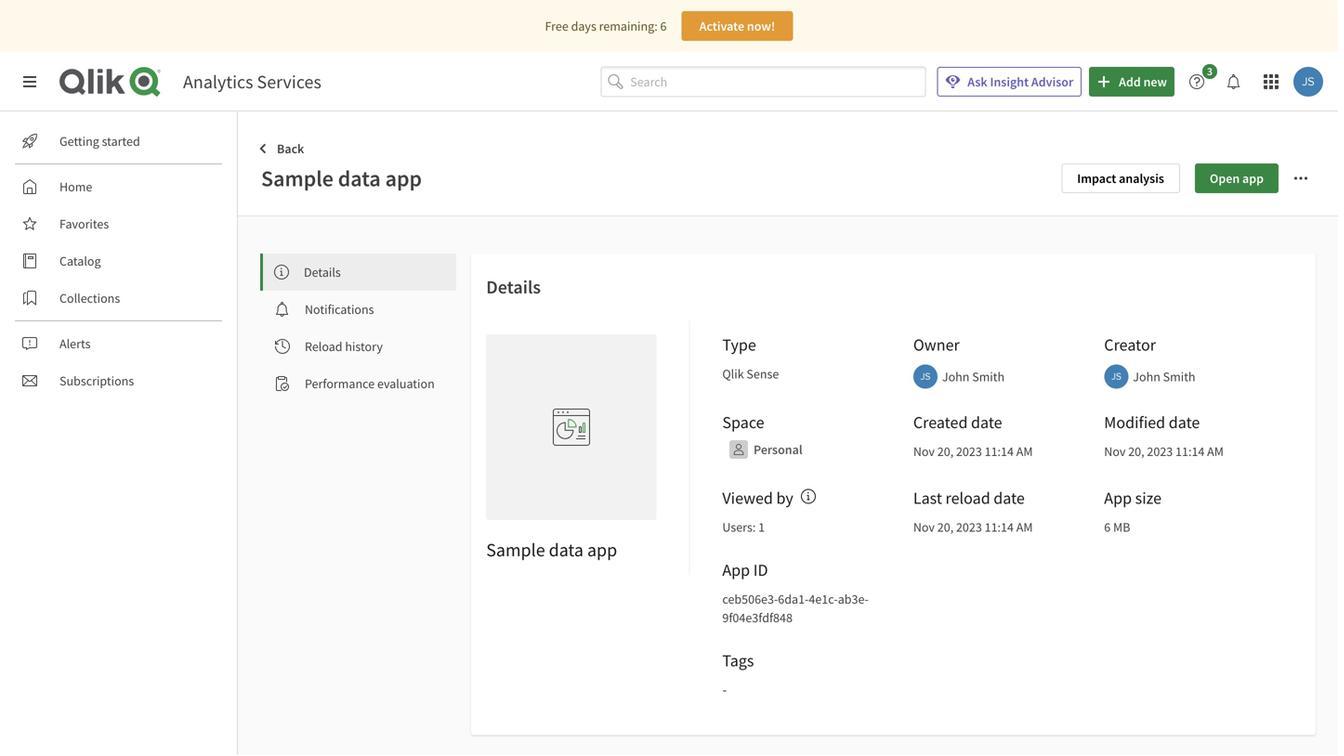 Task type: locate. For each thing, give the bounding box(es) containing it.
2023 down 'last reload date'
[[957, 519, 983, 536]]

2 john smith from the left
[[1134, 369, 1196, 385]]

ceb506e3-
[[723, 591, 779, 608]]

app left 'id'
[[723, 560, 751, 581]]

1 horizontal spatial app
[[588, 539, 618, 562]]

smith up created date
[[973, 369, 1005, 385]]

data
[[338, 165, 381, 192], [549, 539, 584, 562]]

20, down modified
[[1129, 444, 1145, 460]]

1 vertical spatial 6
[[1105, 519, 1111, 536]]

0 horizontal spatial smith
[[973, 369, 1005, 385]]

history
[[345, 338, 383, 355]]

app up 6 mb
[[1105, 488, 1133, 509]]

john down "creator"
[[1134, 369, 1161, 385]]

0 horizontal spatial sample
[[261, 165, 334, 192]]

6
[[661, 18, 667, 34], [1105, 519, 1111, 536]]

nov down modified
[[1105, 444, 1126, 460]]

services
[[257, 70, 322, 93]]

am
[[1017, 444, 1034, 460], [1208, 444, 1225, 460], [1017, 519, 1034, 536]]

nov down last
[[914, 519, 935, 536]]

size
[[1136, 488, 1162, 509]]

app id
[[723, 560, 769, 581]]

app size
[[1105, 488, 1162, 509]]

0 vertical spatial data
[[338, 165, 381, 192]]

john smith image
[[1294, 67, 1324, 97], [914, 365, 938, 389], [1105, 365, 1129, 389]]

1 vertical spatial sample data app
[[486, 539, 618, 562]]

john
[[943, 369, 970, 385], [1134, 369, 1161, 385]]

nov
[[914, 444, 935, 460], [1105, 444, 1126, 460], [914, 519, 935, 536]]

20,
[[938, 444, 954, 460], [1129, 444, 1145, 460], [938, 519, 954, 536]]

-
[[723, 681, 727, 700]]

john smith image for creator
[[1105, 365, 1129, 389]]

details
[[304, 264, 341, 281], [486, 276, 541, 299]]

open
[[1211, 170, 1241, 187]]

11:14
[[985, 444, 1014, 460], [1176, 444, 1205, 460], [985, 519, 1014, 536]]

am for modified date
[[1208, 444, 1225, 460]]

app
[[1105, 488, 1133, 509], [723, 560, 751, 581]]

owner
[[914, 335, 960, 356]]

nov 20, 2023 11:14 am for last
[[914, 519, 1034, 536]]

0 horizontal spatial 6
[[661, 18, 667, 34]]

0 horizontal spatial john
[[943, 369, 970, 385]]

app for app id
[[723, 560, 751, 581]]

free
[[545, 18, 569, 34]]

11:14 for modified date
[[1176, 444, 1205, 460]]

nov 20, 2023 11:14 am for created
[[914, 444, 1034, 460]]

20, for last
[[938, 519, 954, 536]]

smith for creator
[[1164, 369, 1196, 385]]

2023 down modified date
[[1148, 444, 1174, 460]]

6 right remaining:
[[661, 18, 667, 34]]

viewed
[[723, 488, 774, 509]]

qlik
[[723, 366, 744, 383]]

2023 down created date
[[957, 444, 983, 460]]

john down owner
[[943, 369, 970, 385]]

am for last reload date
[[1017, 519, 1034, 536]]

nov down created
[[914, 444, 935, 460]]

11:14 down modified date
[[1176, 444, 1205, 460]]

nov for modified
[[1105, 444, 1126, 460]]

am for created date
[[1017, 444, 1034, 460]]

20, down created
[[938, 444, 954, 460]]

open app button
[[1196, 164, 1279, 193]]

1 horizontal spatial john
[[1134, 369, 1161, 385]]

0 horizontal spatial john smith
[[943, 369, 1005, 385]]

0 horizontal spatial details
[[304, 264, 341, 281]]

new
[[1144, 73, 1168, 90]]

0 vertical spatial app
[[1105, 488, 1133, 509]]

ab3e-
[[838, 591, 869, 608]]

date right created
[[972, 412, 1003, 433]]

nov 20, 2023 11:14 am down modified date
[[1105, 444, 1225, 460]]

0 vertical spatial sample data app
[[261, 165, 422, 192]]

john smith
[[943, 369, 1005, 385], [1134, 369, 1196, 385]]

0 horizontal spatial app
[[385, 165, 422, 192]]

john smith for owner
[[943, 369, 1005, 385]]

analytics services element
[[183, 70, 322, 93]]

personal
[[754, 442, 803, 458]]

smith
[[973, 369, 1005, 385], [1164, 369, 1196, 385]]

1 john smith from the left
[[943, 369, 1005, 385]]

analytics
[[183, 70, 253, 93]]

2 smith from the left
[[1164, 369, 1196, 385]]

users:
[[723, 519, 756, 536]]

nov for created
[[914, 444, 935, 460]]

1 horizontal spatial smith
[[1164, 369, 1196, 385]]

days
[[571, 18, 597, 34]]

app
[[385, 165, 422, 192], [1243, 170, 1265, 187], [588, 539, 618, 562]]

john for creator
[[1134, 369, 1161, 385]]

1 smith from the left
[[973, 369, 1005, 385]]

2023
[[957, 444, 983, 460], [1148, 444, 1174, 460], [957, 519, 983, 536]]

1 horizontal spatial data
[[549, 539, 584, 562]]

open app
[[1211, 170, 1265, 187]]

2 john from the left
[[1134, 369, 1161, 385]]

john smith up created date
[[943, 369, 1005, 385]]

11:14 down 'last reload date'
[[985, 519, 1014, 536]]

1 horizontal spatial john smith
[[1134, 369, 1196, 385]]

reload history link
[[260, 328, 457, 365]]

ask insight advisor button
[[938, 67, 1083, 97]]

2 horizontal spatial app
[[1243, 170, 1265, 187]]

qlik sense
[[723, 366, 780, 383]]

1 horizontal spatial sample data app
[[486, 539, 618, 562]]

1 vertical spatial app
[[723, 560, 751, 581]]

activate
[[700, 18, 745, 34]]

20, down last
[[938, 519, 954, 536]]

sample data app button
[[260, 164, 1047, 193], [260, 164, 1047, 193]]

navigation pane element
[[0, 119, 237, 404]]

date for modified date
[[1170, 412, 1201, 433]]

0 horizontal spatial john smith image
[[914, 365, 938, 389]]

users: 1
[[723, 519, 765, 536]]

john smith down "creator"
[[1134, 369, 1196, 385]]

date right modified
[[1170, 412, 1201, 433]]

1 horizontal spatial details
[[486, 276, 541, 299]]

sample data app
[[261, 165, 422, 192], [486, 539, 618, 562]]

viewed by
[[723, 488, 794, 509]]

modified date
[[1105, 412, 1201, 433]]

nov 20, 2023 11:14 am
[[914, 444, 1034, 460], [1105, 444, 1225, 460], [914, 519, 1034, 536]]

1 vertical spatial sample
[[486, 539, 546, 562]]

now!
[[748, 18, 776, 34]]

add new button
[[1090, 67, 1175, 97]]

date right reload
[[994, 488, 1025, 509]]

1 horizontal spatial app
[[1105, 488, 1133, 509]]

details inside details link
[[304, 264, 341, 281]]

1 horizontal spatial john smith image
[[1105, 365, 1129, 389]]

ask
[[968, 73, 988, 90]]

11:14 down created date
[[985, 444, 1014, 460]]

tags
[[723, 651, 755, 672]]

free days remaining: 6
[[545, 18, 667, 34]]

1 john from the left
[[943, 369, 970, 385]]

nov 20, 2023 11:14 am down created date
[[914, 444, 1034, 460]]

close sidebar menu image
[[22, 74, 37, 89]]

4e1c-
[[809, 591, 838, 608]]

nov 20, 2023 11:14 am down 'last reload date'
[[914, 519, 1034, 536]]

performance evaluation link
[[260, 365, 457, 403]]

6 left mb
[[1105, 519, 1111, 536]]

nov 20, 2023 11:14 am for modified
[[1105, 444, 1225, 460]]

smith up modified date
[[1164, 369, 1196, 385]]

add
[[1120, 73, 1142, 90]]

sample
[[261, 165, 334, 192], [486, 539, 546, 562]]

2023 for modified
[[1148, 444, 1174, 460]]

date
[[972, 412, 1003, 433], [1170, 412, 1201, 433], [994, 488, 1025, 509]]

3 button
[[1183, 64, 1224, 97]]

0 horizontal spatial app
[[723, 560, 751, 581]]



Task type: vqa. For each thing, say whether or not it's contained in the screenshot.


Task type: describe. For each thing, give the bounding box(es) containing it.
created
[[914, 412, 968, 433]]

add new
[[1120, 73, 1168, 90]]

created date
[[914, 412, 1003, 433]]

6 mb
[[1105, 519, 1131, 536]]

performance
[[305, 376, 375, 392]]

details link
[[263, 254, 457, 291]]

insight
[[991, 73, 1029, 90]]

2 horizontal spatial john smith image
[[1294, 67, 1324, 97]]

by
[[777, 488, 794, 509]]

remaining:
[[599, 18, 658, 34]]

favorites
[[60, 216, 109, 232]]

searchbar element
[[601, 67, 926, 97]]

2023 for created
[[957, 444, 983, 460]]

11:14 for created date
[[985, 444, 1014, 460]]

last reload date
[[914, 488, 1025, 509]]

john smith for creator
[[1134, 369, 1196, 385]]

ask insight advisor
[[968, 73, 1074, 90]]

0 vertical spatial 6
[[661, 18, 667, 34]]

activate now! link
[[682, 11, 794, 41]]

collections link
[[15, 284, 223, 313]]

modified
[[1105, 412, 1166, 433]]

app inside button
[[1243, 170, 1265, 187]]

favorites link
[[15, 209, 223, 239]]

0 horizontal spatial sample data app
[[261, 165, 422, 192]]

ceb506e3-6da1-4e1c-ab3e- 9f04e3fdf848
[[723, 591, 869, 627]]

analytics services
[[183, 70, 322, 93]]

1 vertical spatial data
[[549, 539, 584, 562]]

alerts link
[[15, 329, 223, 359]]

analysis
[[1120, 170, 1165, 187]]

6da1-
[[779, 591, 809, 608]]

date for created date
[[972, 412, 1003, 433]]

personal button
[[724, 435, 807, 465]]

viewed by button
[[723, 488, 909, 509]]

creator
[[1105, 335, 1157, 356]]

impact analysis button
[[1062, 164, 1181, 193]]

home
[[60, 179, 92, 195]]

nov for last
[[914, 519, 935, 536]]

1
[[759, 519, 765, 536]]

3
[[1208, 64, 1214, 79]]

type
[[723, 335, 757, 356]]

reload history
[[305, 338, 383, 355]]

back link
[[253, 134, 312, 164]]

notifications link
[[260, 291, 457, 328]]

performance evaluation
[[305, 376, 435, 392]]

11:14 for last reload date
[[985, 519, 1014, 536]]

john smith image for owner
[[914, 365, 938, 389]]

subscriptions
[[60, 373, 134, 390]]

notifications
[[305, 301, 374, 318]]

catalog
[[60, 253, 101, 270]]

impact
[[1078, 170, 1117, 187]]

reload
[[946, 488, 991, 509]]

0 vertical spatial sample
[[261, 165, 334, 192]]

getting started link
[[15, 126, 223, 156]]

impact analysis
[[1078, 170, 1165, 187]]

alerts
[[60, 336, 91, 352]]

last
[[914, 488, 943, 509]]

activate now!
[[700, 18, 776, 34]]

john for owner
[[943, 369, 970, 385]]

20, for modified
[[1129, 444, 1145, 460]]

20, for created
[[938, 444, 954, 460]]

home link
[[15, 172, 223, 202]]

catalog link
[[15, 246, 223, 276]]

started
[[102, 133, 140, 150]]

collections
[[60, 290, 120, 307]]

1 horizontal spatial 6
[[1105, 519, 1111, 536]]

smith for owner
[[973, 369, 1005, 385]]

space
[[723, 412, 765, 433]]

subscriptions link
[[15, 366, 223, 396]]

getting started
[[60, 133, 140, 150]]

evaluation
[[377, 376, 435, 392]]

Search text field
[[631, 67, 926, 97]]

more actions image
[[1294, 171, 1309, 186]]

1 horizontal spatial sample
[[486, 539, 546, 562]]

mb
[[1114, 519, 1131, 536]]

9f04e3fdf848
[[723, 610, 793, 627]]

tags -
[[723, 651, 755, 700]]

advisor
[[1032, 73, 1074, 90]]

back
[[277, 140, 304, 157]]

sense
[[747, 366, 780, 383]]

0 horizontal spatial data
[[338, 165, 381, 192]]

reload
[[305, 338, 343, 355]]

app for app size
[[1105, 488, 1133, 509]]

id
[[754, 560, 769, 581]]

2023 for last
[[957, 519, 983, 536]]

getting
[[60, 133, 99, 150]]



